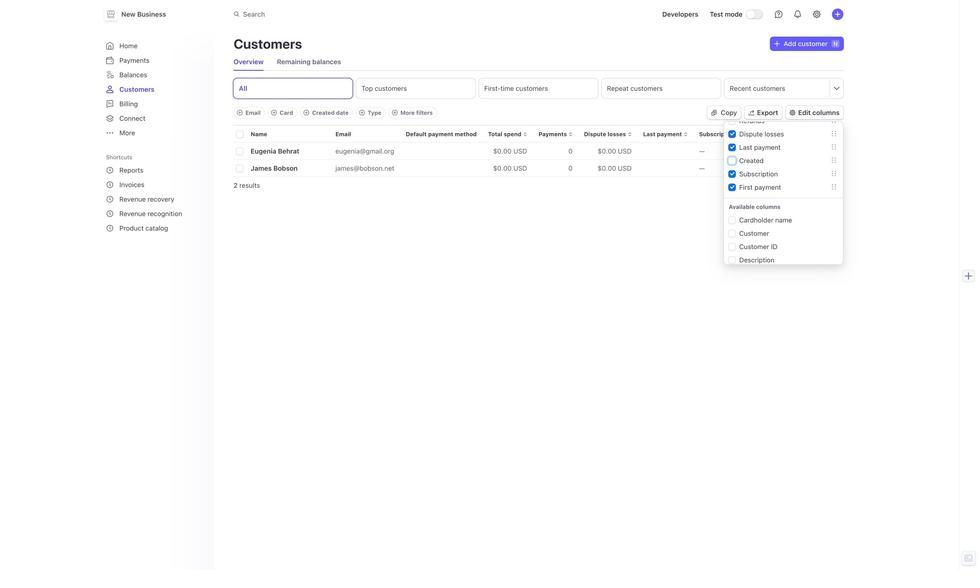 Task type: locate. For each thing, give the bounding box(es) containing it.
1 vertical spatial tab list
[[234, 79, 844, 99]]

add created date image
[[304, 110, 309, 116]]

add type image
[[359, 110, 365, 116]]

None checkbox
[[729, 131, 736, 138], [729, 144, 736, 151], [729, 158, 736, 164], [729, 184, 736, 191], [729, 230, 736, 237], [729, 257, 736, 264], [729, 131, 736, 138], [729, 144, 736, 151], [729, 158, 736, 164], [729, 184, 736, 191], [729, 230, 736, 237], [729, 257, 736, 264]]

settings image
[[814, 10, 821, 18]]

None search field
[[228, 6, 496, 23]]

add email image
[[237, 110, 243, 116]]

add card image
[[271, 110, 277, 116]]

core navigation links element
[[102, 38, 209, 141]]

toolbar
[[234, 107, 437, 119]]

shortcuts element
[[102, 151, 209, 236], [102, 163, 209, 236]]

tab list
[[234, 53, 844, 71], [234, 79, 844, 99]]

0 vertical spatial tab list
[[234, 53, 844, 71]]

Select item checkbox
[[237, 165, 243, 172]]

1 shortcuts element from the top
[[102, 151, 209, 236]]

Search text field
[[228, 6, 496, 23]]

2 tab list from the top
[[234, 79, 844, 99]]

Select All checkbox
[[237, 131, 243, 138]]

None checkbox
[[729, 171, 736, 178], [729, 217, 736, 224], [729, 244, 736, 250], [729, 171, 736, 178], [729, 217, 736, 224], [729, 244, 736, 250]]



Task type: describe. For each thing, give the bounding box(es) containing it.
open overflow menu image
[[834, 85, 840, 91]]

manage shortcuts image
[[198, 154, 204, 160]]

svg image
[[712, 110, 717, 116]]

help image
[[775, 10, 783, 18]]

1 tab list from the top
[[234, 53, 844, 71]]

notifications image
[[794, 10, 802, 18]]

Select item checkbox
[[237, 148, 243, 155]]

add more filters image
[[392, 110, 398, 116]]

2 shortcuts element from the top
[[102, 163, 209, 236]]

svg image
[[775, 41, 780, 47]]

Test mode checkbox
[[747, 10, 763, 19]]



Task type: vqa. For each thing, say whether or not it's contained in the screenshot.
recurring inside Streamline your billing workflows Set up and manage your billing operations to capture more revenue and accept recurring payments globally.
no



